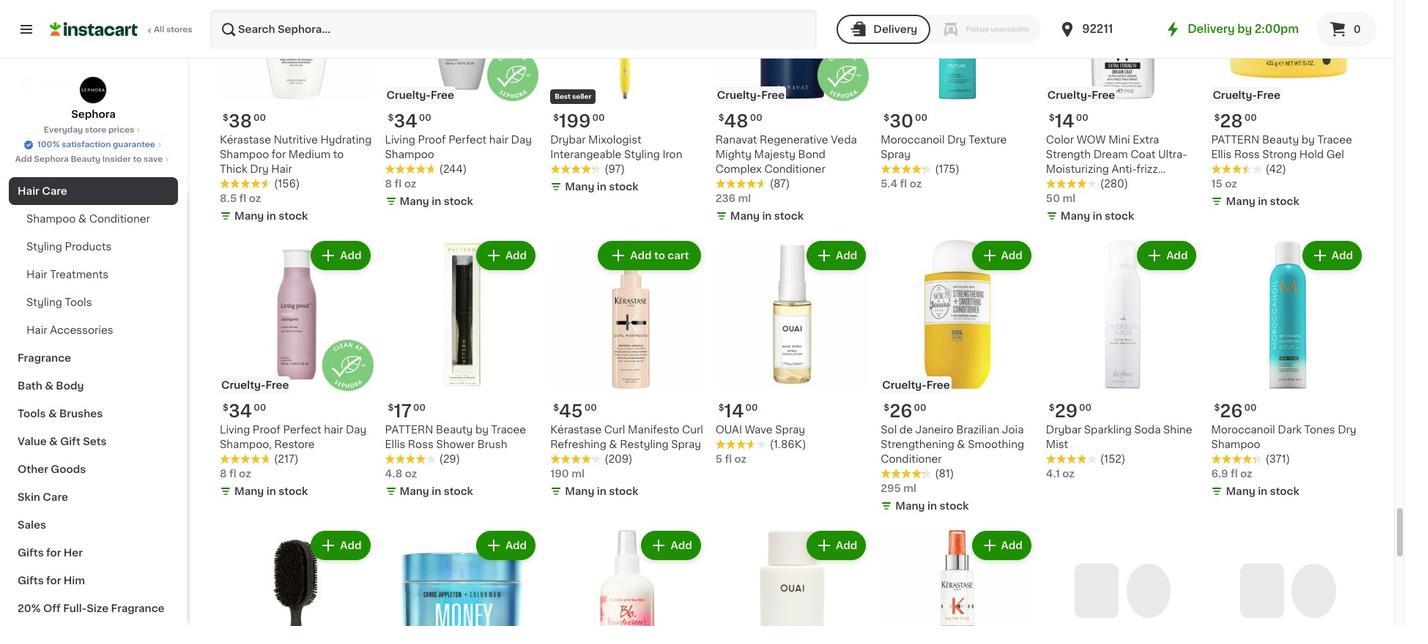 Task type: locate. For each thing, give the bounding box(es) containing it.
stock down (209)
[[609, 487, 639, 497]]

dry up (175) on the right
[[948, 135, 967, 145]]

1 vertical spatial kérastase
[[551, 426, 602, 436]]

$ for pattern beauty by tracee ellis ross  strong hold gel
[[1215, 114, 1221, 122]]

0 vertical spatial spray
[[881, 149, 911, 160]]

1 horizontal spatial dry
[[948, 135, 967, 145]]

1 horizontal spatial hair
[[490, 135, 509, 145]]

00 for color wow mini extra strength dream coat ultra- moisturizing anti-frizz treatment
[[1077, 114, 1089, 122]]

0 vertical spatial 14
[[1055, 113, 1075, 130]]

proof inside living proof perfect hair day shampoo
[[418, 135, 446, 145]]

0 vertical spatial for
[[272, 149, 286, 160]]

sales link
[[9, 512, 178, 540]]

2:00pm
[[1255, 23, 1300, 34]]

$ 26 00 for sol
[[884, 404, 927, 420]]

hair
[[271, 164, 292, 174], [18, 186, 39, 196], [26, 270, 47, 280], [26, 325, 47, 336]]

kérastase for 38
[[220, 135, 271, 145]]

perfect up restore
[[283, 426, 322, 436]]

1 horizontal spatial $ 26 00
[[1215, 404, 1258, 420]]

0 vertical spatial dry
[[948, 135, 967, 145]]

hair for living proof perfect hair day shampoo
[[490, 135, 509, 145]]

perfect inside living proof perfect hair day shampoo
[[449, 135, 487, 145]]

ellis inside 'pattern beauty by tracee ellis ross  strong hold gel'
[[1212, 149, 1232, 160]]

in down (209)
[[597, 487, 607, 497]]

everyday
[[44, 126, 83, 134]]

34
[[394, 113, 418, 130], [229, 404, 252, 420]]

1 vertical spatial care
[[43, 493, 68, 503]]

ml
[[739, 193, 752, 204], [1063, 193, 1076, 204], [572, 469, 585, 480], [904, 484, 917, 494]]

to
[[333, 149, 344, 160], [133, 155, 142, 163], [655, 251, 666, 261]]

cruelty-free up $ 48 00
[[717, 90, 785, 100]]

0 horizontal spatial tools
[[18, 409, 46, 419]]

gifts down sales
[[18, 548, 44, 559]]

fl for moroccanoil dry texture spray
[[901, 179, 908, 189]]

perfect inside living proof perfect hair day shampoo, restore
[[283, 426, 322, 436]]

00 inside $ 199 00
[[593, 114, 605, 122]]

$ inside $ 38 00
[[223, 114, 229, 122]]

many in stock for shower
[[400, 487, 473, 497]]

kérastase inside kérastase nutritive hydrating shampoo for medium to thick dry hair
[[220, 135, 271, 145]]

1 horizontal spatial 34
[[394, 113, 418, 130]]

1 vertical spatial conditioner
[[89, 214, 150, 224]]

8 fl oz for living proof perfect hair day shampoo
[[385, 179, 417, 189]]

free for strengthening
[[927, 381, 951, 391]]

8 fl oz down shampoo,
[[220, 469, 251, 480]]

$ inside the $ 28 00
[[1215, 114, 1221, 122]]

living proof perfect hair day shampoo, restore
[[220, 426, 367, 450]]

delivery inside button
[[874, 24, 918, 34]]

product group containing 29
[[1047, 238, 1200, 482]]

oz right 8.5
[[249, 193, 261, 204]]

$ for drybar sparkling soda shine mist
[[1050, 404, 1055, 413]]

beauty up shower on the left bottom
[[436, 426, 473, 436]]

many for complex
[[731, 211, 760, 221]]

2 horizontal spatial to
[[655, 251, 666, 261]]

1 horizontal spatial day
[[511, 135, 532, 145]]

0 horizontal spatial kérastase
[[220, 135, 271, 145]]

oz for moroccanoil dark tones dry shampoo
[[1241, 469, 1253, 480]]

hair up styling tools at the left of the page
[[26, 270, 47, 280]]

2 horizontal spatial conditioner
[[881, 455, 942, 465]]

stock down (244)
[[444, 196, 473, 207]]

shine
[[1164, 426, 1193, 436]]

curl left the ouai
[[683, 426, 704, 436]]

treatment
[[1047, 179, 1100, 189]]

$ inside $ 199 00
[[554, 114, 559, 122]]

tracee inside pattern beauty by tracee ellis ross  shower brush
[[492, 426, 526, 436]]

0 vertical spatial perfect
[[449, 135, 487, 145]]

0 horizontal spatial 26
[[890, 404, 913, 420]]

cruelty-free for ranavat regenerative veda mighty majesty bond complex conditioner
[[717, 90, 785, 100]]

00 inside $ 48 00
[[750, 114, 763, 122]]

conditioner down hair care link
[[89, 214, 150, 224]]

by inside 'pattern beauty by tracee ellis ross  strong hold gel'
[[1302, 135, 1316, 145]]

$ for kérastase nutritive hydrating shampoo for medium to thick dry hair
[[223, 114, 229, 122]]

00 for kérastase curl manifesto curl refreshing & restyling spray
[[585, 404, 597, 413]]

1 vertical spatial gifts
[[18, 576, 44, 586]]

for for her
[[46, 548, 61, 559]]

$ 14 00 inside product group
[[719, 404, 758, 420]]

0 horizontal spatial day
[[346, 426, 367, 436]]

None search field
[[210, 9, 818, 50]]

styling left iron
[[625, 149, 660, 160]]

oz for ouai wave spray
[[735, 455, 747, 465]]

pattern inside 'pattern beauty by tracee ellis ross  strong hold gel'
[[1212, 135, 1260, 145]]

tracee up brush
[[492, 426, 526, 436]]

0 vertical spatial by
[[1238, 23, 1253, 34]]

1 horizontal spatial drybar
[[1047, 426, 1082, 436]]

perfect for (244)
[[449, 135, 487, 145]]

ml inside product group
[[572, 469, 585, 480]]

many for to
[[235, 211, 264, 221]]

day inside living proof perfect hair day shampoo, restore
[[346, 426, 367, 436]]

dry right thick
[[250, 164, 269, 174]]

stock for complex
[[775, 211, 804, 221]]

0 horizontal spatial to
[[133, 155, 142, 163]]

$ for ranavat regenerative veda mighty majesty bond complex conditioner
[[719, 114, 725, 122]]

fragrance
[[18, 353, 71, 364], [111, 604, 165, 614]]

fl right 8.5
[[239, 193, 247, 204]]

sephora link
[[71, 76, 116, 122]]

fl right 6.9 on the right bottom
[[1231, 469, 1239, 480]]

stock for to
[[279, 211, 308, 221]]

in for strong
[[1259, 196, 1268, 207]]

ross left 'strong' at right top
[[1235, 149, 1261, 160]]

delivery for delivery
[[874, 24, 918, 34]]

0 vertical spatial gifts
[[18, 548, 44, 559]]

1 horizontal spatial to
[[333, 149, 344, 160]]

34 up shampoo,
[[229, 404, 252, 420]]

cruelty- up the color
[[1048, 90, 1092, 100]]

in for restyling
[[597, 487, 607, 497]]

1 vertical spatial moroccanoil
[[1212, 426, 1276, 436]]

many for shower
[[400, 487, 429, 497]]

0 vertical spatial hair
[[490, 135, 509, 145]]

many for coat
[[1061, 211, 1091, 221]]

kérastase nutritive hydrating shampoo for medium to thick dry hair
[[220, 135, 372, 174]]

cruelty- for sol de janeiro brazilian joia strengthening & smoothing conditioner
[[883, 381, 927, 391]]

by for 28
[[1302, 135, 1316, 145]]

$ inside $ 17 00
[[388, 404, 394, 413]]

for left him
[[46, 576, 61, 586]]

0 button
[[1317, 12, 1377, 47]]

pattern inside pattern beauty by tracee ellis ross  shower brush
[[385, 426, 434, 436]]

gifts for gifts for him
[[18, 576, 44, 586]]

00 up shampoo,
[[254, 404, 266, 413]]

free up living proof perfect hair day shampoo, restore
[[266, 381, 289, 391]]

1 vertical spatial drybar
[[1047, 426, 1082, 436]]

1 vertical spatial day
[[346, 426, 367, 436]]

proof inside living proof perfect hair day shampoo, restore
[[253, 426, 281, 436]]

17
[[394, 404, 412, 420]]

buy it again
[[41, 49, 103, 59]]

$ inside $ 29 00
[[1050, 404, 1055, 413]]

ellis up 15 oz
[[1212, 149, 1232, 160]]

0 vertical spatial pattern
[[1212, 135, 1260, 145]]

prices
[[108, 126, 134, 134]]

oz down living proof perfect hair day shampoo
[[404, 179, 417, 189]]

many down 6.9 fl oz
[[1227, 487, 1256, 497]]

hair for hair care
[[18, 186, 39, 196]]

$ inside $ 48 00
[[719, 114, 725, 122]]

brushes
[[59, 409, 103, 419]]

00 inside $ 45 00
[[585, 404, 597, 413]]

00 inside $ 29 00
[[1080, 404, 1092, 413]]

perfect
[[449, 135, 487, 145], [283, 426, 322, 436]]

day inside living proof perfect hair day shampoo
[[511, 135, 532, 145]]

$ 34 00 up living proof perfect hair day shampoo
[[388, 113, 432, 130]]

00 for kérastase nutritive hydrating shampoo for medium to thick dry hair
[[254, 114, 266, 122]]

conditioner up (87)
[[765, 164, 826, 174]]

care inside skin care link
[[43, 493, 68, 503]]

stock for restore
[[279, 487, 308, 497]]

him
[[64, 576, 85, 586]]

1 horizontal spatial ross
[[1235, 149, 1261, 160]]

00 for pattern beauty by tracee ellis ross  strong hold gel
[[1245, 114, 1258, 122]]

day
[[511, 135, 532, 145], [346, 426, 367, 436]]

92211
[[1083, 23, 1114, 34]]

gifts for her link
[[9, 540, 178, 567]]

$ 26 00
[[884, 404, 927, 420], [1215, 404, 1258, 420]]

hair inside 'link'
[[26, 325, 47, 336]]

2 $ 26 00 from the left
[[1215, 404, 1258, 420]]

00 for drybar mixologist interangeable styling iron
[[593, 114, 605, 122]]

0 vertical spatial proof
[[418, 135, 446, 145]]

4.1 oz
[[1047, 469, 1075, 480]]

100% satisfaction guarantee button
[[23, 136, 164, 151]]

1 vertical spatial proof
[[253, 426, 281, 436]]

ross inside 'pattern beauty by tracee ellis ross  strong hold gel'
[[1235, 149, 1261, 160]]

in down (244)
[[432, 196, 442, 207]]

gift
[[60, 437, 81, 447]]

5.4 fl oz
[[881, 179, 922, 189]]

living inside living proof perfect hair day shampoo, restore
[[220, 426, 250, 436]]

many down 295 ml on the right
[[896, 502, 926, 512]]

0 vertical spatial fragrance
[[18, 353, 71, 364]]

living for living proof perfect hair day shampoo, restore
[[220, 426, 250, 436]]

& inside sol de janeiro brazilian joia strengthening & smoothing conditioner
[[958, 440, 966, 450]]

curl up (209)
[[605, 426, 626, 436]]

refreshing
[[551, 440, 607, 450]]

dry right tones
[[1339, 426, 1357, 436]]

styling for styling products
[[26, 242, 62, 252]]

living up shampoo,
[[220, 426, 250, 436]]

0 vertical spatial styling
[[625, 149, 660, 160]]

stock down the (81)
[[940, 502, 970, 512]]

0 horizontal spatial perfect
[[283, 426, 322, 436]]

fl right 5
[[725, 455, 732, 465]]

kérastase for 45
[[551, 426, 602, 436]]

2 horizontal spatial by
[[1302, 135, 1316, 145]]

1 horizontal spatial living
[[385, 135, 416, 145]]

many in stock for restyling
[[565, 487, 639, 497]]

oz right 4.8
[[405, 469, 417, 480]]

dream
[[1094, 149, 1129, 160]]

shampoo inside the moroccanoil dark tones dry shampoo
[[1212, 440, 1261, 450]]

free up janeiro
[[927, 381, 951, 391]]

for
[[272, 149, 286, 160], [46, 548, 61, 559], [46, 576, 61, 586]]

free up "wow" at the top right of the page
[[1092, 90, 1116, 100]]

0 horizontal spatial sephora
[[34, 155, 69, 163]]

many in stock down 8.5 fl oz
[[235, 211, 308, 221]]

1 vertical spatial 8 fl oz
[[220, 469, 251, 480]]

0 horizontal spatial hair
[[324, 426, 343, 436]]

1 gifts from the top
[[18, 548, 44, 559]]

(29)
[[439, 455, 460, 465]]

0 horizontal spatial pattern
[[385, 426, 434, 436]]

drybar down "199"
[[551, 135, 586, 145]]

stock down the (29)
[[444, 487, 473, 497]]

cruelty- inside product group
[[221, 381, 266, 391]]

0 vertical spatial $ 14 00
[[1050, 113, 1089, 130]]

$ 26 00 for moroccanoil
[[1215, 404, 1258, 420]]

$ 34 00 up shampoo,
[[223, 404, 266, 420]]

2 horizontal spatial dry
[[1339, 426, 1357, 436]]

by inside delivery by 2:00pm link
[[1238, 23, 1253, 34]]

drybar inside drybar mixologist interangeable styling iron
[[551, 135, 586, 145]]

conditioner down strengthening
[[881, 455, 942, 465]]

by inside pattern beauty by tracee ellis ross  shower brush
[[476, 426, 489, 436]]

0 horizontal spatial delivery
[[874, 24, 918, 34]]

$ inside the $ 30 00
[[884, 114, 890, 122]]

cruelty- up living proof perfect hair day shampoo
[[387, 90, 431, 100]]

many in stock down the (81)
[[896, 502, 970, 512]]

dry
[[948, 135, 967, 145], [250, 164, 269, 174], [1339, 426, 1357, 436]]

1 horizontal spatial fragrance
[[111, 604, 165, 614]]

fl for moroccanoil dark tones dry shampoo
[[1231, 469, 1239, 480]]

2 curl from the left
[[683, 426, 704, 436]]

ellis inside pattern beauty by tracee ellis ross  shower brush
[[385, 440, 406, 450]]

& up (209)
[[609, 440, 618, 450]]

free for ross
[[1258, 90, 1281, 100]]

$ 34 00 inside product group
[[223, 404, 266, 420]]

0 horizontal spatial proof
[[253, 426, 281, 436]]

45
[[559, 404, 583, 420]]

fragrance up bath & body
[[18, 353, 71, 364]]

in down the (280)
[[1093, 211, 1103, 221]]

00 up janeiro
[[914, 404, 927, 413]]

kérastase inside kérastase curl manifesto curl refreshing & restyling spray
[[551, 426, 602, 436]]

beauty up save
[[129, 130, 167, 141]]

8
[[385, 179, 392, 189], [220, 469, 227, 480]]

hair inside living proof perfect hair day shampoo
[[490, 135, 509, 145]]

many in stock down the "(217)"
[[235, 487, 308, 497]]

stock for restyling
[[609, 487, 639, 497]]

shampoo inside kérastase nutritive hydrating shampoo for medium to thick dry hair
[[220, 149, 269, 160]]

drybar up mist
[[1047, 426, 1082, 436]]

00 right 17
[[413, 404, 426, 413]]

$ inside $ 45 00
[[554, 404, 559, 413]]

cruelty-free up living proof perfect hair day shampoo
[[387, 90, 455, 100]]

by left 2:00pm
[[1238, 23, 1253, 34]]

(244)
[[439, 164, 467, 174]]

34 inside product group
[[229, 404, 252, 420]]

2 vertical spatial spray
[[672, 440, 701, 450]]

1 vertical spatial $ 34 00
[[223, 404, 266, 420]]

100%
[[37, 141, 60, 149]]

spray down the manifesto
[[672, 440, 701, 450]]

stock down (371) at the bottom of the page
[[1271, 487, 1300, 497]]

1 vertical spatial by
[[1302, 135, 1316, 145]]

1 vertical spatial 8
[[220, 469, 227, 480]]

0 vertical spatial living
[[385, 135, 416, 145]]

day for living proof perfect hair day shampoo
[[511, 135, 532, 145]]

0 vertical spatial care
[[42, 186, 67, 196]]

cruelty- for color wow mini extra strength dream coat ultra- moisturizing anti-frizz treatment
[[1048, 90, 1092, 100]]

strengthening
[[881, 440, 955, 450]]

0 vertical spatial ross
[[1235, 149, 1261, 160]]

many
[[565, 182, 595, 192], [400, 196, 429, 207], [1227, 196, 1256, 207], [235, 211, 264, 221], [731, 211, 760, 221], [1061, 211, 1091, 221], [235, 487, 264, 497], [565, 487, 595, 497], [400, 487, 429, 497], [1227, 487, 1256, 497], [896, 502, 926, 512]]

1 horizontal spatial 14
[[1055, 113, 1075, 130]]

0 horizontal spatial drybar
[[551, 135, 586, 145]]

8 inside product group
[[220, 469, 227, 480]]

2 horizontal spatial spray
[[881, 149, 911, 160]]

26 up the moroccanoil dark tones dry shampoo
[[1221, 404, 1244, 420]]

8 for living proof perfect hair day shampoo, restore
[[220, 469, 227, 480]]

to inside button
[[655, 251, 666, 261]]

for for him
[[46, 576, 61, 586]]

many in stock for coat
[[1061, 211, 1135, 221]]

spray inside kérastase curl manifesto curl refreshing & restyling spray
[[672, 440, 701, 450]]

curl
[[605, 426, 626, 436], [683, 426, 704, 436]]

ross for 17
[[408, 440, 434, 450]]

2 vertical spatial styling
[[26, 298, 62, 308]]

gifts for gifts for her
[[18, 548, 44, 559]]

styling for styling tools
[[26, 298, 62, 308]]

gifts for him
[[18, 576, 85, 586]]

tracee inside 'pattern beauty by tracee ellis ross  strong hold gel'
[[1318, 135, 1353, 145]]

1 vertical spatial fragrance
[[111, 604, 165, 614]]

1 vertical spatial ellis
[[385, 440, 406, 450]]

makeup link
[[9, 150, 178, 177]]

1 horizontal spatial ellis
[[1212, 149, 1232, 160]]

many in stock down (42)
[[1227, 196, 1300, 207]]

fragrance right size
[[111, 604, 165, 614]]

2 vertical spatial by
[[476, 426, 489, 436]]

00 for sol de janeiro brazilian joia strengthening & smoothing conditioner
[[914, 404, 927, 413]]

care inside hair care link
[[42, 186, 67, 196]]

tools down treatments
[[65, 298, 92, 308]]

15
[[1212, 179, 1223, 189]]

hair down makeup
[[18, 186, 39, 196]]

ellis for 17
[[385, 440, 406, 450]]

1 26 from the left
[[890, 404, 913, 420]]

00 for living proof perfect hair day shampoo
[[419, 114, 432, 122]]

0 vertical spatial kérastase
[[220, 135, 271, 145]]

(1.86k)
[[770, 440, 807, 450]]

1 horizontal spatial 8
[[385, 179, 392, 189]]

0 horizontal spatial ellis
[[385, 440, 406, 450]]

ranavat regenerative veda mighty majesty bond complex conditioner
[[716, 135, 857, 174]]

care down makeup
[[42, 186, 67, 196]]

1 horizontal spatial perfect
[[449, 135, 487, 145]]

many down 15 oz
[[1227, 196, 1256, 207]]

1 vertical spatial 34
[[229, 404, 252, 420]]

guarantee
[[113, 141, 155, 149]]

$ 45 00
[[554, 404, 597, 420]]

stock down the (156)
[[279, 211, 308, 221]]

& down bath & body
[[48, 409, 57, 419]]

0 horizontal spatial 14
[[725, 404, 744, 420]]

product group containing 34
[[220, 238, 374, 502]]

delivery
[[1188, 23, 1236, 34], [874, 24, 918, 34]]

2 vertical spatial conditioner
[[881, 455, 942, 465]]

moroccanoil inside the moroccanoil dark tones dry shampoo
[[1212, 426, 1276, 436]]

& down brazilian
[[958, 440, 966, 450]]

00 for moroccanoil dark tones dry shampoo
[[1245, 404, 1258, 413]]

1 horizontal spatial tools
[[65, 298, 92, 308]]

beauty inside 'pattern beauty by tracee ellis ross  strong hold gel'
[[1263, 135, 1300, 145]]

1 vertical spatial pattern
[[385, 426, 434, 436]]

6.9
[[1212, 469, 1229, 480]]

to down the guarantee
[[133, 155, 142, 163]]

moroccanoil inside moroccanoil dry texture spray
[[881, 135, 945, 145]]

regenerative
[[760, 135, 829, 145]]

hold
[[1300, 149, 1325, 160]]

(87)
[[770, 179, 791, 189]]

0 vertical spatial tracee
[[1318, 135, 1353, 145]]

1 vertical spatial dry
[[250, 164, 269, 174]]

to inside kérastase nutritive hydrating shampoo for medium to thick dry hair
[[333, 149, 344, 160]]

value & gift sets link
[[9, 428, 178, 456]]

instacart logo image
[[50, 21, 138, 38]]

00 inside the $ 28 00
[[1245, 114, 1258, 122]]

0 horizontal spatial tracee
[[492, 426, 526, 436]]

1 vertical spatial tracee
[[492, 426, 526, 436]]

many down interangeable
[[565, 182, 595, 192]]

to down 'hydrating' at the left top
[[333, 149, 344, 160]]

0 horizontal spatial spray
[[672, 440, 701, 450]]

00 up living proof perfect hair day shampoo
[[419, 114, 432, 122]]

ross left shower on the left bottom
[[408, 440, 434, 450]]

00 inside the $ 30 00
[[916, 114, 928, 122]]

sephora logo image
[[80, 76, 107, 104]]

free up $ 48 00
[[762, 90, 785, 100]]

00 for ranavat regenerative veda mighty majesty bond complex conditioner
[[750, 114, 763, 122]]

1 vertical spatial spray
[[776, 426, 806, 436]]

2 gifts from the top
[[18, 576, 44, 586]]

many in stock for strong
[[1227, 196, 1300, 207]]

free up 'pattern beauty by tracee ellis ross  strong hold gel'
[[1258, 90, 1281, 100]]

by for 17
[[476, 426, 489, 436]]

0 horizontal spatial $ 34 00
[[223, 404, 266, 420]]

cruelty-free
[[387, 90, 455, 100], [717, 90, 785, 100], [1048, 90, 1116, 100], [1213, 90, 1281, 100], [221, 381, 289, 391], [883, 381, 951, 391]]

$ 30 00
[[884, 113, 928, 130]]

restyling
[[620, 440, 669, 450]]

mixologist
[[589, 135, 642, 145]]

$ for living proof perfect hair day shampoo, restore
[[223, 404, 229, 413]]

styling up hair treatments
[[26, 242, 62, 252]]

drybar
[[551, 135, 586, 145], [1047, 426, 1082, 436]]

hair inside living proof perfect hair day shampoo, restore
[[324, 426, 343, 436]]

cruelty- for living proof perfect hair day shampoo
[[387, 90, 431, 100]]

hair up the (156)
[[271, 164, 292, 174]]

free for shampoo
[[431, 90, 455, 100]]

1 horizontal spatial 8 fl oz
[[385, 179, 417, 189]]

1 vertical spatial sephora
[[34, 155, 69, 163]]

product group
[[220, 238, 374, 502], [385, 238, 539, 502], [551, 238, 704, 502], [716, 238, 870, 467], [881, 238, 1035, 517], [1047, 238, 1200, 482], [1212, 238, 1366, 502], [220, 529, 374, 627], [385, 529, 539, 627], [551, 529, 704, 627], [716, 529, 870, 627], [881, 529, 1035, 627]]

ellis up 4.8
[[385, 440, 406, 450]]

& left gift
[[49, 437, 58, 447]]

de
[[900, 426, 913, 436]]

living for living proof perfect hair day shampoo
[[385, 135, 416, 145]]

0 horizontal spatial curl
[[605, 426, 626, 436]]

1 horizontal spatial kérastase
[[551, 426, 602, 436]]

5
[[716, 455, 723, 465]]

tools
[[65, 298, 92, 308], [18, 409, 46, 419]]

ross inside pattern beauty by tracee ellis ross  shower brush
[[408, 440, 434, 450]]

1 horizontal spatial pattern
[[1212, 135, 1260, 145]]

2 26 from the left
[[1221, 404, 1244, 420]]

satisfaction
[[62, 141, 111, 149]]

many down 236 ml
[[731, 211, 760, 221]]

$ for moroccanoil dark tones dry shampoo
[[1215, 404, 1221, 413]]

buy
[[41, 49, 62, 59]]

party
[[61, 130, 90, 141]]

stock for &
[[940, 502, 970, 512]]

8 for living proof perfect hair day shampoo
[[385, 179, 392, 189]]

1 $ 26 00 from the left
[[884, 404, 927, 420]]

ross for 28
[[1235, 149, 1261, 160]]

$ for moroccanoil dry texture spray
[[884, 114, 890, 122]]

shampoo inside living proof perfect hair day shampoo
[[385, 149, 435, 160]]

1 horizontal spatial $ 34 00
[[388, 113, 432, 130]]

in down (371) at the bottom of the page
[[1259, 487, 1268, 497]]

care right skin
[[43, 493, 68, 503]]

0 vertical spatial drybar
[[551, 135, 586, 145]]

bond
[[799, 149, 826, 160]]

26 for moroccanoil
[[1221, 404, 1244, 420]]

0 horizontal spatial 8 fl oz
[[220, 469, 251, 480]]

living inside living proof perfect hair day shampoo
[[385, 135, 416, 145]]

00 inside $ 38 00
[[254, 114, 266, 122]]

fl for living proof perfect hair day shampoo, restore
[[229, 469, 237, 480]]

off
[[43, 604, 61, 614]]

$ 34 00 for living proof perfect hair day shampoo, restore
[[223, 404, 266, 420]]

0 horizontal spatial $ 14 00
[[719, 404, 758, 420]]

1 vertical spatial hair
[[324, 426, 343, 436]]

00 for pattern beauty by tracee ellis ross  shower brush
[[413, 404, 426, 413]]

many in stock for to
[[235, 211, 308, 221]]

pattern
[[1212, 135, 1260, 145], [385, 426, 434, 436]]

0 vertical spatial $ 34 00
[[388, 113, 432, 130]]

ml right 295
[[904, 484, 917, 494]]

oz right 5
[[735, 455, 747, 465]]

free up living proof perfect hair day shampoo
[[431, 90, 455, 100]]

pattern down $ 17 00
[[385, 426, 434, 436]]

mini
[[1109, 135, 1131, 145]]

1 horizontal spatial 26
[[1221, 404, 1244, 420]]

cruelty- up de
[[883, 381, 927, 391]]

tools up value on the left bottom of page
[[18, 409, 46, 419]]

00 inside $ 17 00
[[413, 404, 426, 413]]

moroccanoil dark tones dry shampoo
[[1212, 426, 1357, 450]]

ml right 190
[[572, 469, 585, 480]]

hair treatments
[[26, 270, 109, 280]]

14 for color
[[1055, 113, 1075, 130]]

many in stock for complex
[[731, 211, 804, 221]]

30
[[890, 113, 914, 130]]

in for restore
[[267, 487, 276, 497]]

for down nutritive
[[272, 149, 286, 160]]

drybar inside drybar sparkling soda shine mist
[[1047, 426, 1082, 436]]

1 horizontal spatial sephora
[[71, 109, 116, 119]]

free for dream
[[1092, 90, 1116, 100]]

92211 button
[[1059, 9, 1147, 50]]

0 horizontal spatial living
[[220, 426, 250, 436]]

1 horizontal spatial delivery
[[1188, 23, 1236, 34]]

26 up de
[[890, 404, 913, 420]]

coat
[[1131, 149, 1156, 160]]

in down the (29)
[[432, 487, 442, 497]]

perfect up (244)
[[449, 135, 487, 145]]

1 vertical spatial styling
[[26, 242, 62, 252]]

1 vertical spatial perfect
[[283, 426, 322, 436]]

store
[[85, 126, 106, 134]]

$ 26 00 up the moroccanoil dark tones dry shampoo
[[1215, 404, 1258, 420]]

dry inside moroccanoil dry texture spray
[[948, 135, 967, 145]]

styling
[[625, 149, 660, 160], [26, 242, 62, 252], [26, 298, 62, 308]]

oz right 4.1
[[1063, 469, 1075, 480]]

ross
[[1235, 149, 1261, 160], [408, 440, 434, 450]]

0 vertical spatial ellis
[[1212, 149, 1232, 160]]

50
[[1047, 193, 1061, 204]]

00 right 29
[[1080, 404, 1092, 413]]



Task type: vqa. For each thing, say whether or not it's contained in the screenshot.


Task type: describe. For each thing, give the bounding box(es) containing it.
$ 34 00 for living proof perfect hair day shampoo
[[388, 113, 432, 130]]

00 for living proof perfect hair day shampoo, restore
[[254, 404, 266, 413]]

0 horizontal spatial fragrance
[[18, 353, 71, 364]]

(209)
[[605, 455, 633, 465]]

beauty inside pattern beauty by tracee ellis ross  shower brush
[[436, 426, 473, 436]]

gifts for him link
[[9, 567, 178, 595]]

spray inside moroccanoil dry texture spray
[[881, 149, 911, 160]]

product group containing 45
[[551, 238, 704, 502]]

ready
[[92, 130, 126, 141]]

hair accessories
[[26, 325, 113, 336]]

drybar mixologist interangeable styling iron
[[551, 135, 683, 160]]

stock for coat
[[1105, 211, 1135, 221]]

moroccanoil for 26
[[1212, 426, 1276, 436]]

soda
[[1135, 426, 1161, 436]]

shower
[[436, 440, 475, 450]]

delivery for delivery by 2:00pm
[[1188, 23, 1236, 34]]

delivery by 2:00pm
[[1188, 23, 1300, 34]]

accessories
[[50, 325, 113, 336]]

gifts for her
[[18, 548, 83, 559]]

other goods
[[18, 465, 86, 475]]

free for shampoo,
[[266, 381, 289, 391]]

00 for drybar sparkling soda shine mist
[[1080, 404, 1092, 413]]

full-
[[63, 604, 87, 614]]

(217)
[[274, 455, 299, 465]]

styling inside drybar mixologist interangeable styling iron
[[625, 149, 660, 160]]

many for restyling
[[565, 487, 595, 497]]

dry inside the moroccanoil dark tones dry shampoo
[[1339, 426, 1357, 436]]

ultra-
[[1159, 149, 1188, 160]]

cruelty- for living proof perfect hair day shampoo, restore
[[221, 381, 266, 391]]

$ for pattern beauty by tracee ellis ross  shower brush
[[388, 404, 394, 413]]

lists
[[41, 78, 66, 89]]

nutritive
[[274, 135, 318, 145]]

$ 38 00
[[223, 113, 266, 130]]

stores
[[166, 26, 193, 34]]

oz for living proof perfect hair day shampoo
[[404, 179, 417, 189]]

4.8 oz
[[385, 469, 417, 480]]

many for strong
[[1227, 196, 1256, 207]]

sets
[[83, 437, 107, 447]]

cruelty-free for living proof perfect hair day shampoo
[[387, 90, 455, 100]]

stock for strong
[[1271, 196, 1300, 207]]

ranavat
[[716, 135, 758, 145]]

bath
[[18, 381, 42, 391]]

manifesto
[[628, 426, 680, 436]]

1 horizontal spatial spray
[[776, 426, 806, 436]]

0 horizontal spatial conditioner
[[89, 214, 150, 224]]

(175)
[[936, 164, 960, 174]]

$ 48 00
[[719, 113, 763, 130]]

in for shower
[[432, 487, 442, 497]]

many down living proof perfect hair day shampoo
[[400, 196, 429, 207]]

all
[[154, 26, 164, 34]]

best
[[555, 93, 571, 100]]

tracee for 28
[[1318, 135, 1353, 145]]

295
[[881, 484, 901, 494]]

$ for drybar mixologist interangeable styling iron
[[554, 114, 559, 122]]

iron
[[663, 149, 683, 160]]

anti-
[[1112, 164, 1137, 174]]

6.9 fl oz
[[1212, 469, 1253, 480]]

conditioner inside sol de janeiro brazilian joia strengthening & smoothing conditioner
[[881, 455, 942, 465]]

(280)
[[1101, 179, 1129, 189]]

5.4
[[881, 179, 898, 189]]

ml for 48
[[739, 193, 752, 204]]

shampoo,
[[220, 440, 272, 450]]

8 fl oz for living proof perfect hair day shampoo, restore
[[220, 469, 251, 480]]

proof for shampoo
[[418, 135, 446, 145]]

sol de janeiro brazilian joia strengthening & smoothing conditioner
[[881, 426, 1025, 465]]

pattern for 17
[[385, 426, 434, 436]]

$ 29 00
[[1050, 404, 1092, 420]]

many in stock down 6.9 fl oz
[[1227, 487, 1300, 497]]

Search field
[[211, 10, 817, 48]]

free for bond
[[762, 90, 785, 100]]

holiday party ready beauty link
[[9, 122, 178, 150]]

0 vertical spatial sephora
[[71, 109, 116, 119]]

beauty down satisfaction
[[71, 155, 101, 163]]

mist
[[1047, 440, 1069, 450]]

color wow mini extra strength dream coat ultra- moisturizing anti-frizz treatment
[[1047, 135, 1188, 189]]

care for skin care
[[43, 493, 68, 503]]

seller
[[573, 93, 592, 100]]

dark
[[1279, 426, 1303, 436]]

pattern beauty by tracee ellis ross  shower brush
[[385, 426, 526, 450]]

many for &
[[896, 502, 926, 512]]

20% off full-size fragrance link
[[9, 595, 178, 623]]

cruelty-free for living proof perfect hair day shampoo, restore
[[221, 381, 289, 391]]

fl for living proof perfect hair day shampoo
[[395, 179, 402, 189]]

value & gift sets
[[18, 437, 107, 447]]

1 curl from the left
[[605, 426, 626, 436]]

38
[[229, 113, 252, 130]]

00 for moroccanoil dry texture spray
[[916, 114, 928, 122]]

medium
[[289, 149, 331, 160]]

hair for hair accessories
[[26, 325, 47, 336]]

gel
[[1327, 149, 1345, 160]]

conditioner inside ranavat regenerative veda mighty majesty bond complex conditioner
[[765, 164, 826, 174]]

product group containing 14
[[716, 238, 870, 467]]

5 fl oz
[[716, 455, 747, 465]]

size
[[87, 604, 109, 614]]

many in stock for &
[[896, 502, 970, 512]]

$ for kérastase curl manifesto curl refreshing & restyling spray
[[554, 404, 559, 413]]

oz for moroccanoil dry texture spray
[[910, 179, 922, 189]]

it
[[64, 49, 72, 59]]

$ for ouai wave spray
[[719, 404, 725, 413]]

$ for sol de janeiro brazilian joia strengthening & smoothing conditioner
[[884, 404, 890, 413]]

ml for 45
[[572, 469, 585, 480]]

tracee for 17
[[492, 426, 526, 436]]

oz for kérastase nutritive hydrating shampoo for medium to thick dry hair
[[249, 193, 261, 204]]

goods
[[51, 465, 86, 475]]

(156)
[[274, 179, 300, 189]]

ml for 26
[[904, 484, 917, 494]]

in for to
[[267, 211, 276, 221]]

many in stock down (97)
[[565, 182, 639, 192]]

in for &
[[928, 502, 938, 512]]

living proof perfect hair day shampoo
[[385, 135, 532, 160]]

cruelty- for pattern beauty by tracee ellis ross  strong hold gel
[[1213, 90, 1258, 100]]

drybar for 29
[[1047, 426, 1082, 436]]

$ 14 00 for ouai
[[719, 404, 758, 420]]

for inside kérastase nutritive hydrating shampoo for medium to thick dry hair
[[272, 149, 286, 160]]

product group containing 17
[[385, 238, 539, 502]]

0
[[1354, 24, 1362, 34]]

(81)
[[936, 469, 955, 480]]

add to cart button
[[600, 243, 700, 269]]

dry inside kérastase nutritive hydrating shampoo for medium to thick dry hair
[[250, 164, 269, 174]]

stock down (97)
[[609, 182, 639, 192]]

many in stock down (244)
[[400, 196, 473, 207]]

& inside kérastase curl manifesto curl refreshing & restyling spray
[[609, 440, 618, 450]]

oz for living proof perfect hair day shampoo, restore
[[239, 469, 251, 480]]

50 ml
[[1047, 193, 1076, 204]]

add sephora beauty insider to save
[[15, 155, 163, 163]]

perfect for (217)
[[283, 426, 322, 436]]

texture
[[969, 135, 1008, 145]]

hair inside kérastase nutritive hydrating shampoo for medium to thick dry hair
[[271, 164, 292, 174]]

bath & body link
[[9, 372, 178, 400]]

pattern for 28
[[1212, 135, 1260, 145]]

sparkling
[[1085, 426, 1132, 436]]

delivery by 2:00pm link
[[1165, 21, 1300, 38]]

in down (97)
[[597, 182, 607, 192]]

fl for kérastase nutritive hydrating shampoo for medium to thick dry hair
[[239, 193, 247, 204]]

34 for living proof perfect hair day shampoo, restore
[[229, 404, 252, 420]]

& for bath
[[45, 381, 53, 391]]

14 for ouai
[[725, 404, 744, 420]]

20% off full-size fragrance
[[18, 604, 165, 614]]

joia
[[1003, 426, 1024, 436]]

4.1
[[1047, 469, 1061, 480]]

service type group
[[837, 15, 1042, 44]]

hydrating
[[321, 135, 372, 145]]

strong
[[1263, 149, 1298, 160]]

& for tools
[[48, 409, 57, 419]]

$ for color wow mini extra strength dream coat ultra- moisturizing anti-frizz treatment
[[1050, 114, 1055, 122]]

add to cart
[[631, 251, 690, 261]]

cruelty-free for sol de janeiro brazilian joia strengthening & smoothing conditioner
[[883, 381, 951, 391]]

styling products
[[26, 242, 112, 252]]

ouai
[[716, 426, 743, 436]]

8.5
[[220, 193, 237, 204]]

veda
[[831, 135, 857, 145]]

drybar for 199
[[551, 135, 586, 145]]

fl for ouai wave spray
[[725, 455, 732, 465]]

everyday store prices
[[44, 126, 134, 134]]

(371)
[[1266, 455, 1291, 465]]

brazilian
[[957, 426, 1000, 436]]

wow
[[1077, 135, 1107, 145]]

moisturizing
[[1047, 164, 1110, 174]]

190 ml
[[551, 469, 585, 480]]

other
[[18, 465, 48, 475]]

oz right 15
[[1226, 179, 1238, 189]]

0 vertical spatial tools
[[65, 298, 92, 308]]

4.8
[[385, 469, 403, 480]]

delivery button
[[837, 15, 931, 44]]

add inside button
[[631, 251, 652, 261]]

janeiro
[[916, 426, 954, 436]]

her
[[64, 548, 83, 559]]

save
[[144, 155, 163, 163]]

190
[[551, 469, 569, 480]]

ellis for 28
[[1212, 149, 1232, 160]]



